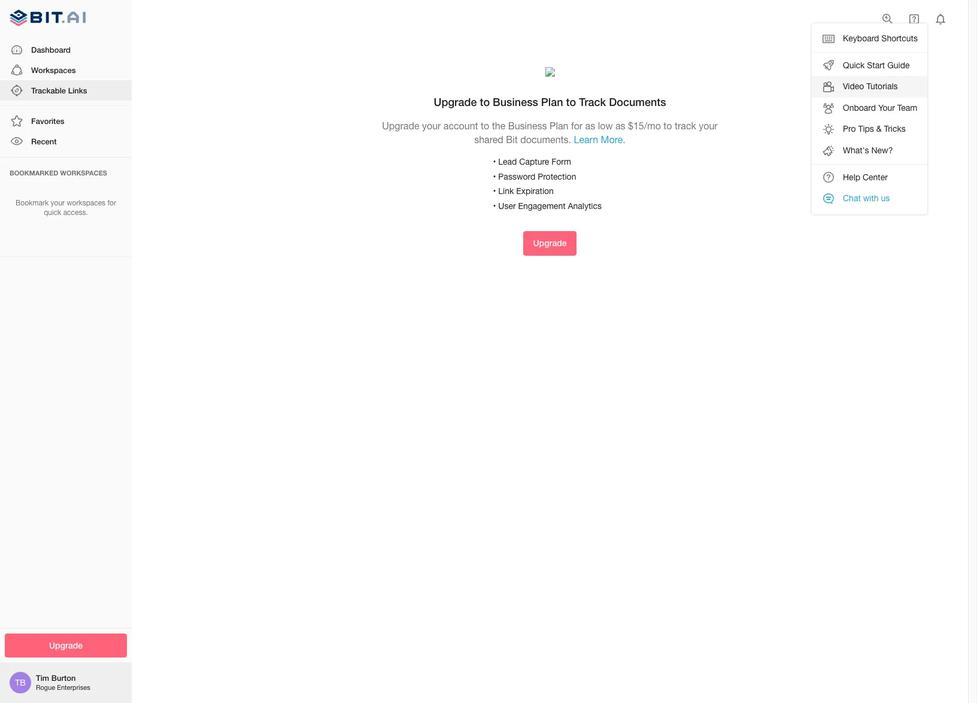 Task type: describe. For each thing, give the bounding box(es) containing it.
protection
[[538, 172, 576, 181]]

bit
[[506, 134, 518, 145]]

favorites
[[31, 116, 64, 126]]

0 horizontal spatial upgrade button
[[5, 633, 127, 658]]

help
[[843, 172, 861, 182]]

to left track
[[664, 120, 672, 131]]

pro
[[843, 124, 856, 134]]

pro tips & tricks
[[843, 124, 906, 134]]

0 vertical spatial business
[[493, 95, 538, 108]]

workspaces button
[[0, 60, 132, 80]]

1 as from the left
[[586, 120, 596, 131]]

to left the at right
[[481, 120, 490, 131]]

trackable links
[[31, 86, 87, 95]]

keyboard shortcuts button
[[812, 28, 928, 49]]

link
[[499, 186, 514, 196]]

tim
[[36, 673, 49, 683]]

center
[[863, 172, 888, 182]]

enterprises
[[57, 684, 90, 691]]

for inside the bookmark your workspaces for quick access.
[[107, 199, 116, 207]]

shortcuts
[[882, 34, 918, 43]]

quick
[[843, 60, 865, 70]]

upgrade inside the upgrade your account to the business plan for as low as $15/mo to track your shared bit documents.
[[382, 120, 420, 131]]

start
[[867, 60, 885, 70]]

engagement
[[518, 201, 566, 211]]

rogue
[[36, 684, 55, 691]]

0 vertical spatial plan
[[541, 95, 563, 108]]

• lead capture form • password protection • link expiration • user engagement analytics
[[493, 157, 602, 211]]

plan inside the upgrade your account to the business plan for as low as $15/mo to track your shared bit documents.
[[550, 120, 569, 131]]

account
[[444, 120, 478, 131]]

what's
[[843, 146, 869, 155]]

lead
[[499, 157, 517, 167]]

1 • from the top
[[493, 157, 496, 167]]

workspaces
[[67, 199, 105, 207]]

recent button
[[0, 131, 132, 152]]

tb
[[15, 678, 26, 688]]

workspaces
[[31, 65, 76, 75]]

upgrade your account to the business plan for as low as $15/mo to track your shared bit documents.
[[382, 120, 718, 145]]

help center button
[[812, 167, 928, 188]]

learn more. link
[[574, 134, 626, 145]]

help center
[[843, 172, 888, 182]]

burton
[[51, 673, 76, 683]]

chat with us
[[843, 194, 890, 203]]

documents.
[[521, 134, 571, 145]]

us
[[881, 194, 890, 203]]

team
[[898, 103, 918, 112]]

bookmark your workspaces for quick access.
[[16, 199, 116, 217]]

the
[[492, 120, 506, 131]]

your for for
[[51, 199, 65, 207]]

$15/mo
[[628, 120, 661, 131]]

learn more.
[[574, 134, 626, 145]]

video tutorials
[[843, 82, 898, 91]]

pro tips & tricks button
[[812, 119, 928, 140]]

4 • from the top
[[493, 201, 496, 211]]

access.
[[63, 209, 88, 217]]

bookmarked
[[10, 169, 58, 176]]

quick start guide button
[[812, 55, 928, 76]]



Task type: locate. For each thing, give the bounding box(es) containing it.
as up learn
[[586, 120, 596, 131]]

1 horizontal spatial as
[[616, 120, 626, 131]]

0 horizontal spatial for
[[107, 199, 116, 207]]

business inside the upgrade your account to the business plan for as low as $15/mo to track your shared bit documents.
[[508, 120, 547, 131]]

0 vertical spatial for
[[571, 120, 583, 131]]

business up bit
[[508, 120, 547, 131]]

capture
[[520, 157, 549, 167]]

2 • from the top
[[493, 172, 496, 181]]

0 horizontal spatial as
[[586, 120, 596, 131]]

upgrade
[[434, 95, 477, 108], [382, 120, 420, 131], [533, 238, 567, 248], [49, 640, 83, 650]]

1 horizontal spatial for
[[571, 120, 583, 131]]

• left the user
[[493, 201, 496, 211]]

what's new?
[[843, 146, 893, 155]]

onboard your team button
[[812, 98, 928, 119]]

3 • from the top
[[493, 186, 496, 196]]

workspaces
[[60, 169, 107, 176]]

&
[[877, 124, 882, 134]]

onboard
[[843, 103, 876, 112]]

favorites button
[[0, 111, 132, 131]]

guide
[[888, 60, 910, 70]]

analytics
[[568, 201, 602, 211]]

to
[[480, 95, 490, 108], [566, 95, 576, 108], [481, 120, 490, 131], [664, 120, 672, 131]]

recent
[[31, 137, 57, 146]]

more.
[[601, 134, 626, 145]]

upgrade button down engagement
[[524, 231, 577, 256]]

0 horizontal spatial your
[[51, 199, 65, 207]]

1 horizontal spatial your
[[422, 120, 441, 131]]

1 vertical spatial for
[[107, 199, 116, 207]]

chat
[[843, 194, 861, 203]]

keyboard shortcuts
[[843, 34, 918, 43]]

your up quick
[[51, 199, 65, 207]]

1 vertical spatial business
[[508, 120, 547, 131]]

business
[[493, 95, 538, 108], [508, 120, 547, 131]]

track
[[675, 120, 697, 131]]

•
[[493, 157, 496, 167], [493, 172, 496, 181], [493, 186, 496, 196], [493, 201, 496, 211]]

bookmarked workspaces
[[10, 169, 107, 176]]

0 vertical spatial upgrade button
[[524, 231, 577, 256]]

tricks
[[884, 124, 906, 134]]

new?
[[872, 146, 893, 155]]

low
[[598, 120, 613, 131]]

your
[[879, 103, 895, 112]]

upgrade button up the burton
[[5, 633, 127, 658]]

password
[[499, 172, 536, 181]]

video
[[843, 82, 865, 91]]

shared
[[475, 134, 504, 145]]

upgrade button
[[524, 231, 577, 256], [5, 633, 127, 658]]

keyboard
[[843, 34, 880, 43]]

1 vertical spatial upgrade button
[[5, 633, 127, 658]]

your right track
[[699, 120, 718, 131]]

2 horizontal spatial your
[[699, 120, 718, 131]]

plan up the upgrade your account to the business plan for as low as $15/mo to track your shared bit documents.
[[541, 95, 563, 108]]

for inside the upgrade your account to the business plan for as low as $15/mo to track your shared bit documents.
[[571, 120, 583, 131]]

with
[[864, 194, 879, 203]]

for
[[571, 120, 583, 131], [107, 199, 116, 207]]

for up learn
[[571, 120, 583, 131]]

1 horizontal spatial upgrade button
[[524, 231, 577, 256]]

• left link
[[493, 186, 496, 196]]

your left account
[[422, 120, 441, 131]]

track
[[579, 95, 606, 108]]

upgrade to business plan to track documents
[[434, 95, 666, 108]]

quick
[[44, 209, 61, 217]]

plan up documents.
[[550, 120, 569, 131]]

trackable
[[31, 86, 66, 95]]

expiration
[[516, 186, 554, 196]]

2 as from the left
[[616, 120, 626, 131]]

• left the lead
[[493, 157, 496, 167]]

tips
[[859, 124, 874, 134]]

as
[[586, 120, 596, 131], [616, 120, 626, 131]]

chat with us button
[[812, 188, 928, 209]]

learn
[[574, 134, 598, 145]]

links
[[68, 86, 87, 95]]

documents
[[609, 95, 666, 108]]

form
[[552, 157, 571, 167]]

your inside the bookmark your workspaces for quick access.
[[51, 199, 65, 207]]

tutorials
[[867, 82, 898, 91]]

tim burton rogue enterprises
[[36, 673, 90, 691]]

to up shared
[[480, 95, 490, 108]]

plan
[[541, 95, 563, 108], [550, 120, 569, 131]]

user
[[499, 201, 516, 211]]

for right workspaces
[[107, 199, 116, 207]]

bookmark
[[16, 199, 49, 207]]

onboard your team
[[843, 103, 918, 112]]

business up the at right
[[493, 95, 538, 108]]

dashboard
[[31, 45, 71, 54]]

video tutorials button
[[812, 76, 928, 98]]

trackable links button
[[0, 80, 132, 101]]

your
[[422, 120, 441, 131], [699, 120, 718, 131], [51, 199, 65, 207]]

quick start guide
[[843, 60, 910, 70]]

to left the track at the top right
[[566, 95, 576, 108]]

• left password
[[493, 172, 496, 181]]

your for to
[[422, 120, 441, 131]]

what's new? button
[[812, 140, 928, 161]]

1 vertical spatial plan
[[550, 120, 569, 131]]

as right low
[[616, 120, 626, 131]]

dashboard button
[[0, 39, 132, 60]]



Task type: vqa. For each thing, say whether or not it's contained in the screenshot.
group
no



